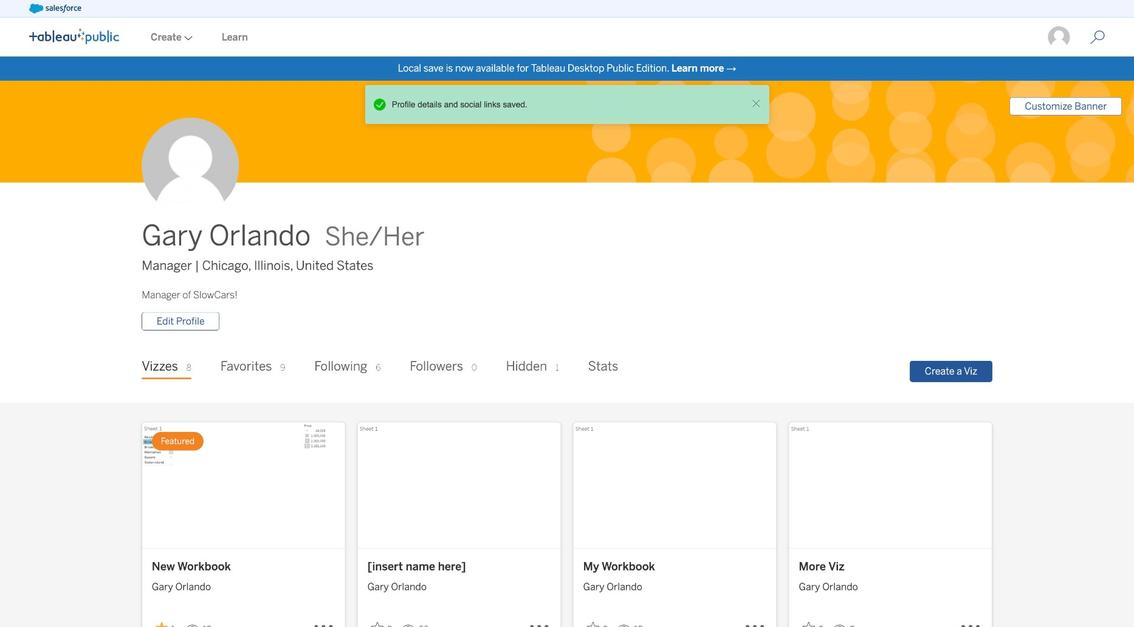 Task type: vqa. For each thing, say whether or not it's contained in the screenshot.
Show/Hide Cards 'image'
no



Task type: locate. For each thing, give the bounding box(es) containing it.
add favorite image for 1st add favorite button from the right
[[803, 622, 815, 627]]

go to search image
[[1077, 30, 1120, 45]]

2 more actions image from the left
[[745, 617, 767, 627]]

more actions image for remove favorite button
[[314, 617, 335, 627]]

3 more actions image from the left
[[961, 617, 983, 627]]

2 horizontal spatial more actions image
[[961, 617, 983, 627]]

workbook thumbnail image
[[142, 423, 345, 549], [358, 423, 561, 549], [574, 423, 777, 549], [790, 423, 993, 549]]

salesforce logo image
[[29, 4, 81, 13]]

3 workbook thumbnail image from the left
[[574, 423, 777, 549]]

more actions image
[[314, 617, 335, 627], [745, 617, 767, 627], [961, 617, 983, 627]]

logo image
[[29, 28, 119, 44]]

1 horizontal spatial more actions image
[[745, 617, 767, 627]]

remove favorite image
[[156, 622, 168, 627]]

0 horizontal spatial add favorite image
[[371, 622, 384, 627]]

0 horizontal spatial add favorite button
[[368, 619, 397, 627]]

1 horizontal spatial add favorite image
[[803, 622, 815, 627]]

add favorite image
[[371, 622, 384, 627], [803, 622, 815, 627]]

add favorite image for 1st add favorite button from left
[[371, 622, 384, 627]]

4 workbook thumbnail image from the left
[[790, 423, 993, 549]]

2 add favorite button from the left
[[584, 619, 613, 627]]

2 horizontal spatial add favorite button
[[799, 619, 829, 627]]

more actions image for 1st add favorite button from the right
[[961, 617, 983, 627]]

0 horizontal spatial more actions image
[[314, 617, 335, 627]]

alert
[[370, 95, 749, 114]]

1 horizontal spatial add favorite button
[[584, 619, 613, 627]]

1 add favorite image from the left
[[371, 622, 384, 627]]

2 add favorite image from the left
[[803, 622, 815, 627]]

2 workbook thumbnail image from the left
[[358, 423, 561, 549]]

1 more actions image from the left
[[314, 617, 335, 627]]

3 add favorite button from the left
[[799, 619, 829, 627]]

workbook thumbnail image for 1st add favorite button from left
[[358, 423, 561, 549]]

Add Favorite button
[[368, 619, 397, 627], [584, 619, 613, 627], [799, 619, 829, 627]]



Task type: describe. For each thing, give the bounding box(es) containing it.
workbook thumbnail image for 1st add favorite button from the right
[[790, 423, 993, 549]]

featured element
[[152, 432, 204, 451]]

create image
[[182, 36, 193, 41]]

Remove Favorite button
[[152, 619, 181, 627]]

t.turtle image
[[1048, 25, 1072, 49]]

1 add favorite button from the left
[[368, 619, 397, 627]]

workbook thumbnail image for second add favorite button
[[574, 423, 777, 549]]

more actions image for second add favorite button
[[745, 617, 767, 627]]

add favorite image
[[587, 622, 599, 627]]

avatar image
[[142, 118, 239, 215]]

1 workbook thumbnail image from the left
[[142, 423, 345, 549]]

more actions image
[[529, 617, 551, 627]]



